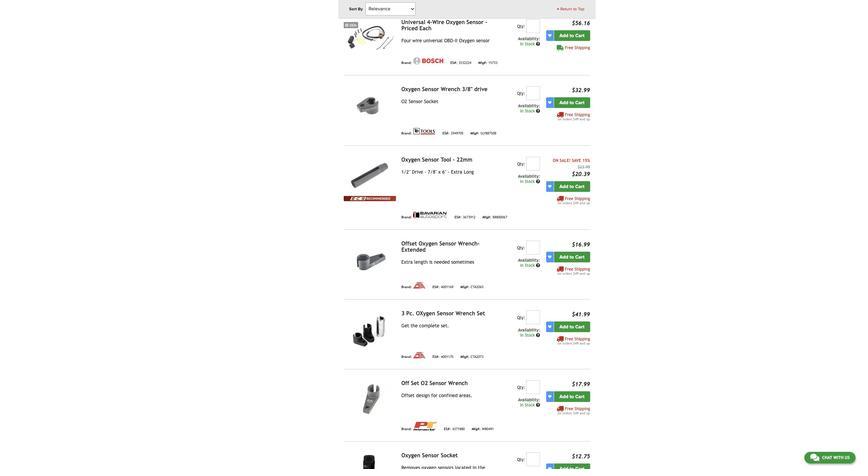Task type: describe. For each thing, give the bounding box(es) containing it.
wrench for 3 pc. oxygen sensor wrench set
[[456, 310, 476, 317]]

oxygen inside universal 4-wire oxygen sensor - priced each
[[446, 19, 465, 25]]

1/2"
[[402, 169, 411, 175]]

drive
[[475, 86, 488, 92]]

3 shipping from the top
[[575, 196, 591, 201]]

oxygen right ii
[[459, 38, 475, 43]]

1 vertical spatial extra
[[402, 259, 413, 265]]

extended
[[402, 247, 426, 253]]

22mm
[[457, 156, 473, 163]]

sly88750b
[[481, 132, 497, 135]]

add to cart for $41.99
[[560, 324, 585, 330]]

1 horizontal spatial o2
[[421, 380, 428, 387]]

mfg#: cta2065
[[461, 285, 484, 289]]

shipping for $41.99
[[575, 337, 591, 342]]

$49 for $41.99
[[574, 342, 579, 345]]

offset oxygen sensor wrench- extended
[[402, 240, 480, 253]]

off
[[402, 380, 410, 387]]

add to wish list image for $56.16
[[549, 34, 552, 37]]

3 add from the top
[[560, 184, 569, 189]]

caret up image
[[557, 7, 560, 11]]

qty: for universal 4-wire oxygen sensor - priced each
[[518, 24, 526, 29]]

sort
[[349, 7, 357, 11]]

es#2949705 - sly88750b - oxygen sensor wrench 3/8" drive - o2 sensor socket - schley - audi volkswagen mercedes benz mini image
[[344, 86, 396, 125]]

to down $20.39
[[570, 184, 575, 189]]

4001169
[[441, 285, 454, 289]]

oxygen
[[416, 310, 436, 317]]

on for $41.99
[[558, 342, 562, 345]]

mfg#: for oxygen sensor tool - 22mm
[[483, 216, 492, 219]]

stock for $16.99
[[525, 263, 535, 268]]

mfg#: 15733
[[479, 61, 498, 65]]

0 vertical spatial o2
[[402, 99, 408, 104]]

sensor inside universal 4-wire oxygen sensor - priced each
[[467, 19, 484, 25]]

free shipping on orders $49 and up for $16.99
[[558, 267, 591, 275]]

in stock for $41.99
[[521, 333, 536, 338]]

$56.16
[[572, 20, 591, 26]]

$41.99
[[572, 311, 591, 318]]

$12.75
[[572, 453, 591, 460]]

0 vertical spatial wrench
[[441, 86, 461, 92]]

mfg#: for 3 pc. oxygen sensor wrench set
[[461, 355, 470, 359]]

stock for $41.99
[[525, 333, 535, 338]]

add to cart button for $56.16
[[554, 30, 591, 41]]

to for $41.99
[[570, 324, 575, 330]]

es#4371880 - w80491 - off set o2 sensor wrench - offset design for confined areas. - performance tool - audi bmw volkswagen mercedes benz mini porsche image
[[344, 380, 396, 420]]

chat with us
[[823, 456, 851, 460]]

availability: for on sale!                         save 15%
[[519, 174, 541, 179]]

add for $41.99
[[560, 324, 569, 330]]

four wire universal obd-ii oxygen sensor
[[402, 38, 490, 43]]

ecs tuning recommends this product. image
[[344, 196, 396, 201]]

es#: for tool
[[455, 216, 462, 219]]

each
[[420, 25, 432, 32]]

get the complete set.
[[402, 323, 450, 328]]

$32.99
[[572, 87, 591, 93]]

sensor down performance tool - corporate logo
[[422, 452, 440, 459]]

x
[[439, 169, 441, 175]]

wrench for off set o2 sensor wrench
[[449, 380, 468, 387]]

3 pc. oxygen sensor wrench set link
[[402, 310, 485, 317]]

es#: for wire
[[451, 61, 458, 65]]

add to cart for $16.99
[[560, 254, 585, 260]]

question circle image for $17.99
[[536, 403, 541, 407]]

offset design for confined areas.
[[402, 393, 473, 398]]

stock for $56.16
[[525, 42, 535, 46]]

mfg#: for oxygen sensor wrench 3/8" drive
[[471, 132, 480, 135]]

areas.
[[459, 393, 473, 398]]

1 add to wish list image from the top
[[549, 185, 552, 188]]

in stock for on sale!                         save 15%
[[521, 179, 536, 184]]

mfg#: for universal 4-wire oxygen sensor - priced each
[[479, 61, 488, 65]]

free shipping on orders $49 and up for $32.99
[[558, 112, 591, 121]]

2 $49 from the top
[[574, 201, 579, 205]]

2 orders from the top
[[563, 201, 573, 205]]

15733
[[489, 61, 498, 65]]

oxygen sensor wrench 3/8" drive
[[402, 86, 488, 92]]

es#: for wrench
[[443, 132, 450, 135]]

in for 3 pc. oxygen sensor wrench set
[[521, 333, 524, 338]]

universal 4-wire oxygen sensor - priced each link
[[402, 19, 488, 32]]

orders for $17.99
[[563, 411, 573, 415]]

shipping for $16.99
[[575, 267, 591, 272]]

sort by
[[349, 7, 363, 11]]

mfg#: w80491
[[472, 427, 494, 431]]

offset oxygen sensor wrench- extended link
[[402, 240, 480, 253]]

complete
[[420, 323, 440, 328]]

free shipping on orders $49 and up for $41.99
[[558, 337, 591, 345]]

bosch - corporate logo image
[[414, 57, 444, 64]]

cart for $56.16
[[576, 33, 585, 38]]

shipping for $32.99
[[575, 112, 591, 117]]

qty: for oxygen sensor tool - 22mm
[[518, 162, 526, 166]]

o2 sensor socket
[[402, 99, 439, 104]]

availability: for $17.99
[[519, 398, 541, 402]]

3673912
[[463, 216, 476, 219]]

15%
[[583, 158, 591, 163]]

4001175
[[441, 355, 454, 359]]

es#4370861 - w1267 - oxygen sensor socket - removes oxygen sensors located in the exhaust. - performance tool - audi bmw volkswagen mercedes benz mini porsche image
[[344, 453, 396, 469]]

orders for $32.99
[[563, 117, 573, 121]]

get
[[402, 323, 410, 328]]

brand: for oxygen sensor tool - 22mm
[[402, 216, 412, 219]]

question circle image for $32.99
[[536, 109, 541, 113]]

sensor
[[477, 38, 490, 43]]

3
[[402, 310, 405, 317]]

return to top
[[560, 7, 585, 11]]

and for $32.99
[[580, 117, 586, 121]]

brand: for oxygen sensor wrench 3/8" drive
[[402, 132, 412, 135]]

us
[[846, 456, 851, 460]]

$20.39
[[572, 171, 591, 177]]

stock for on sale!                         save 15%
[[525, 179, 535, 184]]

$16.99
[[572, 241, 591, 248]]

cta tools - corporate logo image for pc.
[[414, 352, 426, 358]]

7/8"
[[428, 169, 437, 175]]

oxygen up o2 sensor socket at the top of the page
[[402, 86, 421, 92]]

cart for $16.99
[[576, 254, 585, 260]]

tool
[[441, 156, 452, 163]]

add for $56.16
[[560, 33, 569, 38]]

availability: for $41.99
[[519, 328, 541, 333]]

es#: 4001175
[[433, 355, 454, 359]]

$17.99
[[572, 381, 591, 388]]

availability: for $16.99
[[519, 258, 541, 263]]

1 shipping from the top
[[575, 45, 591, 50]]

on sale!                         save 15% $23.99 $20.39
[[553, 158, 591, 177]]

save
[[572, 158, 582, 163]]

es#: for o2
[[444, 427, 451, 431]]

availability: for $56.16
[[519, 36, 541, 41]]

4-
[[427, 19, 433, 25]]

free shipping
[[566, 45, 591, 50]]

brand: for off set o2 sensor wrench
[[402, 427, 412, 431]]

offset for offset oxygen sensor wrench- extended
[[402, 240, 417, 247]]

wire
[[433, 19, 445, 25]]

2 up from the top
[[587, 201, 591, 205]]

oxygen inside 'offset oxygen sensor wrench- extended'
[[419, 240, 438, 247]]

brand: for universal 4-wire oxygen sensor - priced each
[[402, 61, 412, 65]]

cart for $41.99
[[576, 324, 585, 330]]

2 and from the top
[[580, 201, 586, 205]]

mfg#: sly88750b
[[471, 132, 497, 135]]

priced
[[402, 25, 418, 32]]

es#4001175 - cta2073 - 3 pc. oxygen sensor wrench set - get the complete set. - cta tools - audi bmw volkswagen mercedes benz mini porsche image
[[344, 311, 396, 350]]

set.
[[441, 323, 450, 328]]

the
[[411, 323, 418, 328]]

in stock for $17.99
[[521, 403, 536, 408]]

1 vertical spatial set
[[411, 380, 420, 387]]

off set o2 sensor wrench link
[[402, 380, 468, 387]]

6"
[[443, 169, 447, 175]]

oxygen sensor socket link
[[402, 452, 458, 459]]

off set o2 sensor wrench
[[402, 380, 468, 387]]

long
[[464, 169, 474, 175]]

mfg#: cta2073
[[461, 355, 484, 359]]

bav auto tools - corporate logo image
[[414, 212, 448, 219]]

- right 6"
[[448, 169, 450, 175]]

1 horizontal spatial extra
[[451, 169, 463, 175]]

stock for $17.99
[[525, 403, 535, 408]]

4371880
[[453, 427, 465, 431]]

oxygen sensor socket
[[402, 452, 458, 459]]

3 cart from the top
[[576, 184, 585, 189]]

add to wish list image for $32.99
[[549, 101, 552, 104]]

pc.
[[407, 310, 415, 317]]

to for $16.99
[[570, 254, 575, 260]]

qty: for oxygen sensor wrench 3/8" drive
[[518, 91, 526, 96]]

universal 4-wire oxygen sensor - priced each
[[402, 19, 488, 32]]

add to cart for $17.99
[[560, 394, 585, 400]]

cta tools - corporate logo image for oxygen
[[414, 282, 426, 289]]

ii
[[455, 38, 458, 43]]

add to cart for $56.16
[[560, 33, 585, 38]]

2949705
[[451, 132, 464, 135]]

es#2532224 - 15733 - universal 4-wire oxygen sensor - priced each - four wire universal obd-ii oxygen sensor - bosch - audi bmw volkswagen image
[[344, 19, 396, 58]]



Task type: vqa. For each thing, say whether or not it's contained in the screenshot.


Task type: locate. For each thing, give the bounding box(es) containing it.
up for $41.99
[[587, 342, 591, 345]]

1 vertical spatial add to wish list image
[[549, 255, 552, 259]]

0 horizontal spatial extra
[[402, 259, 413, 265]]

length
[[415, 259, 428, 265]]

1 add to cart button from the top
[[554, 30, 591, 41]]

$49 down $32.99
[[574, 117, 579, 121]]

$49 down $17.99
[[574, 411, 579, 415]]

5 in from the top
[[521, 333, 524, 338]]

question circle image
[[536, 42, 541, 46], [536, 180, 541, 184]]

es#:
[[451, 61, 458, 65], [443, 132, 450, 135], [455, 216, 462, 219], [433, 285, 440, 289], [433, 355, 440, 359], [444, 427, 451, 431]]

qty: for off set o2 sensor wrench
[[518, 385, 526, 390]]

shipping down $16.99 at the right bottom of the page
[[575, 267, 591, 272]]

4 add to cart from the top
[[560, 254, 585, 260]]

cart
[[576, 33, 585, 38], [576, 100, 585, 106], [576, 184, 585, 189], [576, 254, 585, 260], [576, 324, 585, 330], [576, 394, 585, 400]]

to for $17.99
[[570, 394, 575, 400]]

3 free from the top
[[566, 196, 574, 201]]

3 brand: from the top
[[402, 216, 412, 219]]

5 up from the top
[[587, 411, 591, 415]]

4 and from the top
[[580, 342, 586, 345]]

universal
[[402, 19, 426, 25]]

2 on from the top
[[558, 201, 562, 205]]

1 availability: from the top
[[519, 36, 541, 41]]

wrench down mfg#: cta2065
[[456, 310, 476, 317]]

free down $32.99
[[566, 112, 574, 117]]

qty: for offset oxygen sensor wrench- extended
[[518, 246, 526, 250]]

shipping for $17.99
[[575, 407, 591, 411]]

brand: left bosch - corporate logo
[[402, 61, 412, 65]]

up down $32.99
[[587, 117, 591, 121]]

3 orders from the top
[[563, 272, 573, 275]]

in stock for $16.99
[[521, 263, 536, 268]]

oxygen
[[446, 19, 465, 25], [459, 38, 475, 43], [402, 86, 421, 92], [402, 156, 421, 163], [419, 240, 438, 247], [402, 452, 421, 459]]

1 $49 from the top
[[574, 117, 579, 121]]

cta2073
[[471, 355, 484, 359]]

confined
[[439, 393, 458, 398]]

offset down off
[[402, 393, 415, 398]]

socket down the es#: 4371880
[[441, 452, 458, 459]]

1 vertical spatial question circle image
[[536, 180, 541, 184]]

orders down $16.99 at the right bottom of the page
[[563, 272, 573, 275]]

drive
[[412, 169, 424, 175]]

1 vertical spatial offset
[[402, 393, 415, 398]]

on
[[558, 117, 562, 121], [558, 201, 562, 205], [558, 272, 562, 275], [558, 342, 562, 345], [558, 411, 562, 415]]

add to cart down $16.99 at the right bottom of the page
[[560, 254, 585, 260]]

1 vertical spatial o2
[[421, 380, 428, 387]]

add to cart button for $17.99
[[554, 391, 591, 402]]

free for $16.99
[[566, 267, 574, 272]]

es#: left 2532224
[[451, 61, 458, 65]]

2 qty: from the top
[[518, 91, 526, 96]]

es#: 2949705
[[443, 132, 464, 135]]

add to cart down $32.99
[[560, 100, 585, 106]]

1 and from the top
[[580, 117, 586, 121]]

cart down $20.39
[[576, 184, 585, 189]]

shipping down $56.16
[[575, 45, 591, 50]]

3 and from the top
[[580, 272, 586, 275]]

5 add to cart button from the top
[[554, 322, 591, 332]]

4 free shipping on orders $49 and up from the top
[[558, 337, 591, 345]]

add to wish list image for $16.99
[[549, 255, 552, 259]]

2 add to cart from the top
[[560, 100, 585, 106]]

to down $17.99
[[570, 394, 575, 400]]

on for $32.99
[[558, 117, 562, 121]]

0 vertical spatial extra
[[451, 169, 463, 175]]

top
[[578, 7, 585, 11]]

6 free from the top
[[566, 407, 574, 411]]

add for $16.99
[[560, 254, 569, 260]]

6 stock from the top
[[525, 403, 535, 408]]

add to cart button down $20.39
[[554, 181, 591, 192]]

to up free shipping
[[570, 33, 575, 38]]

3 on from the top
[[558, 272, 562, 275]]

0 vertical spatial socket
[[424, 99, 439, 104]]

and down $32.99
[[580, 117, 586, 121]]

chat with us link
[[805, 452, 856, 464]]

0 vertical spatial set
[[477, 310, 485, 317]]

6 brand: from the top
[[402, 427, 412, 431]]

2 vertical spatial add to wish list image
[[549, 467, 552, 469]]

in for universal 4-wire oxygen sensor - priced each
[[521, 42, 524, 46]]

in for oxygen sensor tool - 22mm
[[521, 179, 524, 184]]

free shipping on orders $49 and up down $20.39
[[558, 196, 591, 205]]

1 free from the top
[[566, 45, 574, 50]]

wire
[[413, 38, 422, 43]]

4 question circle image from the top
[[536, 403, 541, 407]]

add to cart
[[560, 33, 585, 38], [560, 100, 585, 106], [560, 184, 585, 189], [560, 254, 585, 260], [560, 324, 585, 330], [560, 394, 585, 400]]

6 shipping from the top
[[575, 407, 591, 411]]

on for $16.99
[[558, 272, 562, 275]]

2 brand: from the top
[[402, 132, 412, 135]]

add to wish list image for $12.75
[[549, 467, 552, 469]]

7 qty: from the top
[[518, 457, 526, 462]]

socket
[[424, 99, 439, 104], [441, 452, 458, 459]]

- right tool
[[453, 156, 455, 163]]

cart down $41.99
[[576, 324, 585, 330]]

free shipping on orders $49 and up down $16.99 at the right bottom of the page
[[558, 267, 591, 275]]

socket for oxygen sensor socket
[[441, 452, 458, 459]]

5 free shipping on orders $49 and up from the top
[[558, 407, 591, 415]]

1 add to wish list image from the top
[[549, 34, 552, 37]]

shipping down $17.99
[[575, 407, 591, 411]]

6 add to cart button from the top
[[554, 391, 591, 402]]

by
[[358, 7, 363, 11]]

add
[[560, 33, 569, 38], [560, 100, 569, 106], [560, 184, 569, 189], [560, 254, 569, 260], [560, 324, 569, 330], [560, 394, 569, 400]]

up down $20.39
[[587, 201, 591, 205]]

3 add to wish list image from the top
[[549, 467, 552, 469]]

oxygen right 'wire'
[[446, 19, 465, 25]]

sensor up offset design for confined areas.
[[430, 380, 447, 387]]

mfg#:
[[479, 61, 488, 65], [471, 132, 480, 135], [483, 216, 492, 219], [461, 285, 470, 289], [461, 355, 470, 359], [472, 427, 481, 431]]

1 stock from the top
[[525, 42, 535, 46]]

free shipping on orders $49 and up down $17.99
[[558, 407, 591, 415]]

to
[[574, 7, 577, 11], [570, 33, 575, 38], [570, 100, 575, 106], [570, 184, 575, 189], [570, 254, 575, 260], [570, 324, 575, 330], [570, 394, 575, 400]]

1 qty: from the top
[[518, 24, 526, 29]]

brand: up off
[[402, 355, 412, 359]]

free shipping on orders $49 and up down $41.99
[[558, 337, 591, 345]]

es#: for sensor
[[433, 285, 440, 289]]

orders down $17.99
[[563, 411, 573, 415]]

es#: 4371880
[[444, 427, 465, 431]]

on for $17.99
[[558, 411, 562, 415]]

cart for $32.99
[[576, 100, 585, 106]]

orders down $41.99
[[563, 342, 573, 345]]

1 in stock from the top
[[521, 42, 536, 46]]

1 vertical spatial socket
[[441, 452, 458, 459]]

to inside return to top link
[[574, 7, 577, 11]]

free shipping on orders $49 and up
[[558, 112, 591, 121], [558, 196, 591, 205], [558, 267, 591, 275], [558, 337, 591, 345], [558, 407, 591, 415]]

4 $49 from the top
[[574, 342, 579, 345]]

1 cart from the top
[[576, 33, 585, 38]]

$49
[[574, 117, 579, 121], [574, 201, 579, 205], [574, 272, 579, 275], [574, 342, 579, 345], [574, 411, 579, 415]]

to down $41.99
[[570, 324, 575, 330]]

and down $16.99 at the right bottom of the page
[[580, 272, 586, 275]]

and down $17.99
[[580, 411, 586, 415]]

up down $16.99 at the right bottom of the page
[[587, 272, 591, 275]]

w80491
[[482, 427, 494, 431]]

es#: left 3673912 at the top right of page
[[455, 216, 462, 219]]

$49 for $32.99
[[574, 117, 579, 121]]

$49 down $20.39
[[574, 201, 579, 205]]

1 offset from the top
[[402, 240, 417, 247]]

1 horizontal spatial socket
[[441, 452, 458, 459]]

4 qty: from the top
[[518, 246, 526, 250]]

0 vertical spatial add to wish list image
[[549, 185, 552, 188]]

2 cta tools - corporate logo image from the top
[[414, 352, 426, 358]]

2 stock from the top
[[525, 109, 535, 113]]

3 add to cart from the top
[[560, 184, 585, 189]]

add to cart button up free shipping
[[554, 30, 591, 41]]

1 up from the top
[[587, 117, 591, 121]]

2 free from the top
[[566, 112, 574, 117]]

es#: 3673912
[[455, 216, 476, 219]]

3 free shipping on orders $49 and up from the top
[[558, 267, 591, 275]]

oxygen down performance tool - corporate logo
[[402, 452, 421, 459]]

4 availability: from the top
[[519, 258, 541, 263]]

mfg#: left cta2073 at bottom
[[461, 355, 470, 359]]

comments image
[[811, 453, 820, 462]]

cart down $56.16
[[576, 33, 585, 38]]

wrench-
[[458, 240, 480, 247]]

2 in stock from the top
[[521, 109, 536, 113]]

2 vertical spatial wrench
[[449, 380, 468, 387]]

in stock
[[521, 42, 536, 46], [521, 109, 536, 113], [521, 179, 536, 184], [521, 263, 536, 268], [521, 333, 536, 338], [521, 403, 536, 408]]

es#: 4001169
[[433, 285, 454, 289]]

orders
[[563, 117, 573, 121], [563, 201, 573, 205], [563, 272, 573, 275], [563, 342, 573, 345], [563, 411, 573, 415]]

wrench left '3/8"'
[[441, 86, 461, 92]]

1/2" drive - 7/8" x 6" - extra long
[[402, 169, 474, 175]]

1 free shipping on orders $49 and up from the top
[[558, 112, 591, 121]]

cta tools - corporate logo image down "length"
[[414, 282, 426, 289]]

3 question circle image from the top
[[536, 333, 541, 337]]

shipping down $32.99
[[575, 112, 591, 117]]

mfg#: b8800067
[[483, 216, 508, 219]]

free down $20.39
[[566, 196, 574, 201]]

4 orders from the top
[[563, 342, 573, 345]]

3 stock from the top
[[525, 179, 535, 184]]

-
[[486, 19, 488, 25], [453, 156, 455, 163], [425, 169, 427, 175], [448, 169, 450, 175]]

add to cart button for $32.99
[[554, 97, 591, 108]]

mfg#: left w80491
[[472, 427, 481, 431]]

socket down oxygen sensor wrench 3/8" drive
[[424, 99, 439, 104]]

4 add to wish list image from the top
[[549, 395, 552, 398]]

4 on from the top
[[558, 342, 562, 345]]

add for $32.99
[[560, 100, 569, 106]]

6 in stock from the top
[[521, 403, 536, 408]]

5 and from the top
[[580, 411, 586, 415]]

set down cta2065
[[477, 310, 485, 317]]

oxygen up is
[[419, 240, 438, 247]]

availability:
[[519, 36, 541, 41], [519, 103, 541, 108], [519, 174, 541, 179], [519, 258, 541, 263], [519, 328, 541, 333], [519, 398, 541, 402]]

sometimes
[[452, 259, 475, 265]]

orders down $20.39
[[563, 201, 573, 205]]

extra length is needed sometimes
[[402, 259, 475, 265]]

to for $56.16
[[570, 33, 575, 38]]

qty: for 3 pc. oxygen sensor wrench set
[[518, 315, 526, 320]]

in
[[521, 42, 524, 46], [521, 109, 524, 113], [521, 179, 524, 184], [521, 263, 524, 268], [521, 333, 524, 338], [521, 403, 524, 408]]

availability: for $32.99
[[519, 103, 541, 108]]

free shipping on orders $49 and up for $17.99
[[558, 407, 591, 415]]

add to wish list image for $41.99
[[549, 325, 552, 329]]

- up sensor
[[486, 19, 488, 25]]

needed
[[434, 259, 450, 265]]

es#: left the 2949705
[[443, 132, 450, 135]]

2 offset from the top
[[402, 393, 415, 398]]

orders down $32.99
[[563, 117, 573, 121]]

1 vertical spatial cta tools - corporate logo image
[[414, 352, 426, 358]]

2 question circle image from the top
[[536, 263, 541, 268]]

sensor up needed
[[440, 240, 457, 247]]

for
[[432, 393, 438, 398]]

cta2065
[[471, 285, 484, 289]]

set
[[477, 310, 485, 317], [411, 380, 420, 387]]

brand: up pc.
[[402, 285, 412, 289]]

5 brand: from the top
[[402, 355, 412, 359]]

cta tools - corporate logo image
[[414, 282, 426, 289], [414, 352, 426, 358]]

oxygen sensor wrench 3/8" drive link
[[402, 86, 488, 92]]

3 pc. oxygen sensor wrench set
[[402, 310, 485, 317]]

2 shipping from the top
[[575, 112, 591, 117]]

design
[[416, 393, 430, 398]]

add to wish list image for $17.99
[[549, 395, 552, 398]]

oxygen up 1/2"
[[402, 156, 421, 163]]

performance tool - corporate logo image
[[414, 422, 437, 431]]

5 add to cart from the top
[[560, 324, 585, 330]]

4 cart from the top
[[576, 254, 585, 260]]

$49 for $17.99
[[574, 411, 579, 415]]

and for $17.99
[[580, 411, 586, 415]]

cart down $16.99 at the right bottom of the page
[[576, 254, 585, 260]]

set right off
[[411, 380, 420, 387]]

3 add to cart button from the top
[[554, 181, 591, 192]]

3/8"
[[462, 86, 473, 92]]

cta tools - corporate logo image left "es#: 4001175"
[[414, 352, 426, 358]]

stock for $32.99
[[525, 109, 535, 113]]

and for $41.99
[[580, 342, 586, 345]]

add to cart button down $17.99
[[554, 391, 591, 402]]

3 in from the top
[[521, 179, 524, 184]]

wrench up areas.
[[449, 380, 468, 387]]

5 availability: from the top
[[519, 328, 541, 333]]

extra left the long
[[451, 169, 463, 175]]

add to cart button down $32.99
[[554, 97, 591, 108]]

4 add from the top
[[560, 254, 569, 260]]

four
[[402, 38, 411, 43]]

6 availability: from the top
[[519, 398, 541, 402]]

orders for $41.99
[[563, 342, 573, 345]]

es#: left 4371880
[[444, 427, 451, 431]]

free shipping on orders $49 and up down $32.99
[[558, 112, 591, 121]]

to for $32.99
[[570, 100, 575, 106]]

mfg#: left b8800067 at the top of page
[[483, 216, 492, 219]]

0 vertical spatial offset
[[402, 240, 417, 247]]

0 horizontal spatial set
[[411, 380, 420, 387]]

es#3673912 - b8800067 - oxygen sensor tool - 22mm - 1/2" drive - 7/8" x 6" - extra long - bav auto tools - audi bmw volkswagen mercedes benz mini porsche image
[[344, 157, 396, 196]]

add to cart for $32.99
[[560, 100, 585, 106]]

shipping down $20.39
[[575, 196, 591, 201]]

up for $17.99
[[587, 411, 591, 415]]

offset for offset design for confined areas.
[[402, 393, 415, 398]]

1 brand: from the top
[[402, 61, 412, 65]]

0 vertical spatial cta tools - corporate logo image
[[414, 282, 426, 289]]

question circle image for $56.16
[[536, 42, 541, 46]]

add to cart up free shipping
[[560, 33, 585, 38]]

5 on from the top
[[558, 411, 562, 415]]

free down $56.16
[[566, 45, 574, 50]]

add to wish list image
[[549, 34, 552, 37], [549, 101, 552, 104], [549, 325, 552, 329], [549, 395, 552, 398]]

2 in from the top
[[521, 109, 524, 113]]

socket for o2 sensor socket
[[424, 99, 439, 104]]

add to cart down $17.99
[[560, 394, 585, 400]]

1 in from the top
[[521, 42, 524, 46]]

in for oxygen sensor wrench 3/8" drive
[[521, 109, 524, 113]]

3 qty: from the top
[[518, 162, 526, 166]]

sensor up set.
[[437, 310, 454, 317]]

$49 down $16.99 at the right bottom of the page
[[574, 272, 579, 275]]

0 horizontal spatial o2
[[402, 99, 408, 104]]

0 vertical spatial question circle image
[[536, 42, 541, 46]]

2 add to cart button from the top
[[554, 97, 591, 108]]

is
[[430, 259, 433, 265]]

None number field
[[527, 19, 541, 33], [527, 86, 541, 100], [527, 157, 541, 171], [527, 241, 541, 255], [527, 311, 541, 324], [527, 380, 541, 394], [527, 453, 541, 466], [527, 19, 541, 33], [527, 86, 541, 100], [527, 157, 541, 171], [527, 241, 541, 255], [527, 311, 541, 324], [527, 380, 541, 394], [527, 453, 541, 466]]

return to top link
[[557, 6, 585, 12]]

$23.99
[[578, 165, 591, 170]]

question circle image
[[536, 109, 541, 113], [536, 263, 541, 268], [536, 333, 541, 337], [536, 403, 541, 407]]

add to wish list image
[[549, 185, 552, 188], [549, 255, 552, 259], [549, 467, 552, 469]]

2 add from the top
[[560, 100, 569, 106]]

extra down extended
[[402, 259, 413, 265]]

es#: 2532224
[[451, 61, 472, 65]]

3 add to wish list image from the top
[[549, 325, 552, 329]]

and for $16.99
[[580, 272, 586, 275]]

4 stock from the top
[[525, 263, 535, 268]]

5 shipping from the top
[[575, 337, 591, 342]]

question circle image for $16.99
[[536, 263, 541, 268]]

- inside universal 4-wire oxygen sensor - priced each
[[486, 19, 488, 25]]

add to cart down $41.99
[[560, 324, 585, 330]]

up for $16.99
[[587, 272, 591, 275]]

brand: for offset oxygen sensor wrench- extended
[[402, 285, 412, 289]]

shipping
[[575, 45, 591, 50], [575, 112, 591, 117], [575, 196, 591, 201], [575, 267, 591, 272], [575, 337, 591, 342], [575, 407, 591, 411]]

and down $20.39
[[580, 201, 586, 205]]

4 free from the top
[[566, 267, 574, 272]]

5 qty: from the top
[[518, 315, 526, 320]]

cart down $17.99
[[576, 394, 585, 400]]

mfg#: left 15733
[[479, 61, 488, 65]]

1 horizontal spatial set
[[477, 310, 485, 317]]

1 cta tools - corporate logo image from the top
[[414, 282, 426, 289]]

add to cart button for $16.99
[[554, 252, 591, 262]]

on
[[553, 158, 559, 163]]

free down $17.99
[[566, 407, 574, 411]]

up for $32.99
[[587, 117, 591, 121]]

add to cart button down $41.99
[[554, 322, 591, 332]]

2 cart from the top
[[576, 100, 585, 106]]

sensor up 7/8" on the top
[[422, 156, 440, 163]]

question circle image for $41.99
[[536, 333, 541, 337]]

in stock for $32.99
[[521, 109, 536, 113]]

1 add from the top
[[560, 33, 569, 38]]

oxygen sensor tool - 22mm
[[402, 156, 473, 163]]

offset inside 'offset oxygen sensor wrench- extended'
[[402, 240, 417, 247]]

to down $16.99 at the right bottom of the page
[[570, 254, 575, 260]]

6 qty: from the top
[[518, 385, 526, 390]]

orders for $16.99
[[563, 272, 573, 275]]

add to cart button down $16.99 at the right bottom of the page
[[554, 252, 591, 262]]

question circle image for on sale!                         save 15%
[[536, 180, 541, 184]]

2 availability: from the top
[[519, 103, 541, 108]]

$49 down $41.99
[[574, 342, 579, 345]]

add to cart down $20.39
[[560, 184, 585, 189]]

sensor inside 'offset oxygen sensor wrench- extended'
[[440, 240, 457, 247]]

2532224
[[459, 61, 472, 65]]

es#: for oxygen
[[433, 355, 440, 359]]

to left top
[[574, 7, 577, 11]]

0 horizontal spatial socket
[[424, 99, 439, 104]]

2 question circle image from the top
[[536, 180, 541, 184]]

1 vertical spatial wrench
[[456, 310, 476, 317]]

2 free shipping on orders $49 and up from the top
[[558, 196, 591, 205]]

free for $32.99
[[566, 112, 574, 117]]

1 question circle image from the top
[[536, 109, 541, 113]]

3 $49 from the top
[[574, 272, 579, 275]]

up down $41.99
[[587, 342, 591, 345]]

free
[[566, 45, 574, 50], [566, 112, 574, 117], [566, 196, 574, 201], [566, 267, 574, 272], [566, 337, 574, 342], [566, 407, 574, 411]]

3 availability: from the top
[[519, 174, 541, 179]]

6 cart from the top
[[576, 394, 585, 400]]

1 add to cart from the top
[[560, 33, 585, 38]]

5 free from the top
[[566, 337, 574, 342]]

- left 7/8" on the top
[[425, 169, 427, 175]]

sensor up schley - corporate logo
[[409, 99, 423, 104]]

cart for $17.99
[[576, 394, 585, 400]]

oxygen sensor tool - 22mm link
[[402, 156, 473, 163]]

5 cart from the top
[[576, 324, 585, 330]]

sale!
[[560, 158, 571, 163]]

brand: left bav auto tools - corporate logo
[[402, 216, 412, 219]]

mfg#: for offset oxygen sensor wrench- extended
[[461, 285, 470, 289]]

5 add from the top
[[560, 324, 569, 330]]

es#4001169 - cta2065 - offset oxygen sensor wrench- extended - extra length is needed sometimes - cta tools - audi bmw volkswagen mercedes benz mini porsche image
[[344, 241, 396, 280]]

3 up from the top
[[587, 272, 591, 275]]

5 stock from the top
[[525, 333, 535, 338]]

return
[[561, 7, 573, 11]]

2 add to wish list image from the top
[[549, 101, 552, 104]]

with
[[834, 456, 844, 460]]

sensor up o2 sensor socket at the top of the page
[[422, 86, 440, 92]]

brand: for 3 pc. oxygen sensor wrench set
[[402, 355, 412, 359]]

in for off set o2 sensor wrench
[[521, 403, 524, 408]]

offset up "length"
[[402, 240, 417, 247]]

mfg#: left sly88750b
[[471, 132, 480, 135]]

mfg#: left cta2065
[[461, 285, 470, 289]]

es#: left the 4001175
[[433, 355, 440, 359]]

cart down $32.99
[[576, 100, 585, 106]]

qty:
[[518, 24, 526, 29], [518, 91, 526, 96], [518, 162, 526, 166], [518, 246, 526, 250], [518, 315, 526, 320], [518, 385, 526, 390], [518, 457, 526, 462]]

es#: left 4001169 at the right bottom of the page
[[433, 285, 440, 289]]

schley - corporate logo image
[[414, 128, 436, 135]]

5 $49 from the top
[[574, 411, 579, 415]]

wrench
[[441, 86, 461, 92], [456, 310, 476, 317], [449, 380, 468, 387]]

obd-
[[445, 38, 455, 43]]

universal
[[424, 38, 443, 43]]

free for $41.99
[[566, 337, 574, 342]]



